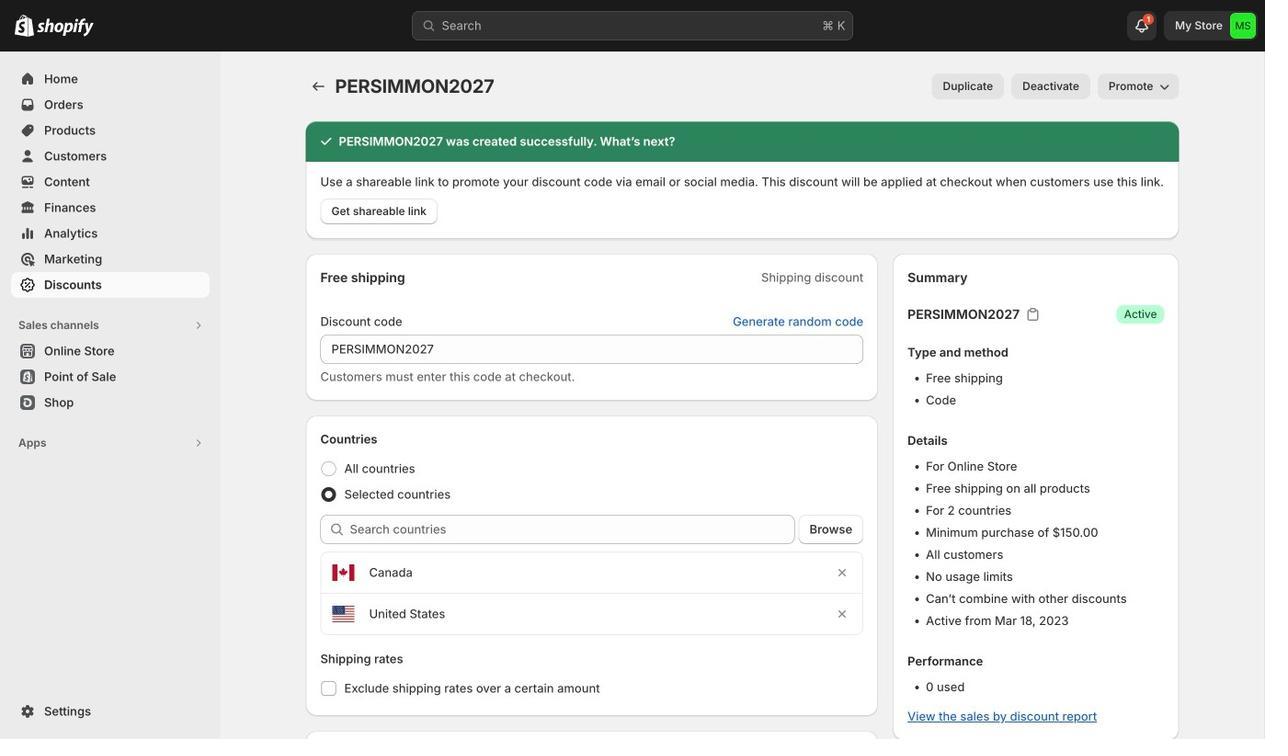 Task type: locate. For each thing, give the bounding box(es) containing it.
shopify image
[[15, 14, 34, 37]]

Search countries text field
[[350, 515, 795, 545]]

my store image
[[1231, 13, 1257, 39]]

None text field
[[321, 335, 864, 364]]



Task type: vqa. For each thing, say whether or not it's contained in the screenshot.
your
no



Task type: describe. For each thing, give the bounding box(es) containing it.
shopify image
[[37, 18, 94, 37]]



